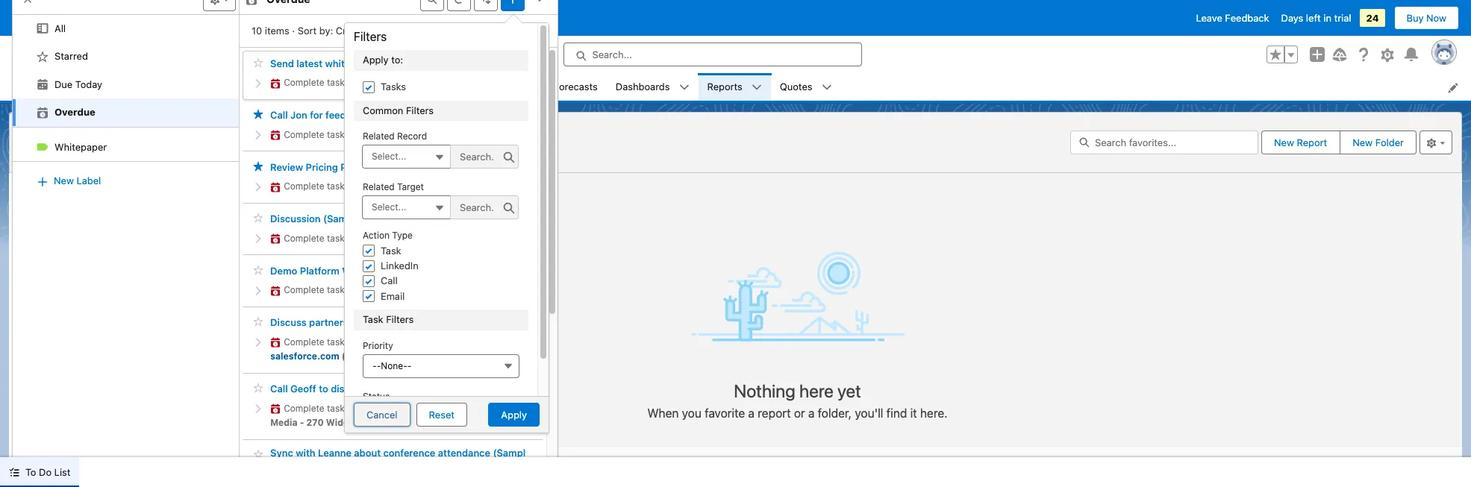 Task type: describe. For each thing, give the bounding box(es) containing it.
overdue link
[[13, 99, 239, 127]]

white
[[393, 181, 420, 192]]

created
[[336, 24, 372, 36]]

for for complete task for marc benioff (sample) salesforce.com (sample) by oct 01
[[347, 336, 359, 348]]

priority
[[363, 340, 393, 351]]

cancel button
[[354, 403, 410, 427]]

call jon for feedback (sample) element
[[243, 103, 544, 152]]

record
[[397, 131, 427, 142]]

complete for platform
[[284, 285, 325, 296]]

(sample) inside the global media - 270 widgets (sample)
[[366, 417, 407, 429]]

salesforce.com link
[[270, 351, 339, 362]]

carole
[[362, 181, 391, 192]]

apply to:
[[363, 54, 403, 66]]

feedback inside "link"
[[326, 109, 369, 121]]

call jon for feedback (sample)
[[270, 109, 412, 121]]

list
[[54, 467, 70, 479]]

task for pricing
[[327, 181, 345, 192]]

text default image inside 'reports' list item
[[752, 82, 762, 93]]

for for complete task for carole white (sample)
[[347, 181, 359, 192]]

favorites inside reports all favorites 0 items
[[38, 131, 97, 149]]

forecasts link
[[545, 73, 607, 101]]

opportunities
[[365, 317, 427, 329]]

text default image inside starred link
[[37, 51, 49, 63]]

complete task for geoff minor (sample) related to
[[284, 403, 504, 414]]

review pricing proposal (sample)
[[270, 161, 425, 173]]

search... text field for target
[[450, 196, 519, 220]]

Search favorites... text field
[[1071, 130, 1259, 154]]

accounts link
[[210, 73, 270, 101]]

sync with leanne about conference attendance (sampl e) link
[[270, 447, 534, 471]]

Search by object type, Select... button
[[362, 196, 452, 220]]

sub page element
[[13, 15, 239, 199]]

to:
[[391, 54, 403, 66]]

all inside sub page element
[[55, 22, 66, 34]]

for for call jon for feedback (sample)
[[310, 109, 323, 121]]

status
[[363, 391, 390, 402]]

task inside call geoff to discuss feedback (sample) element
[[327, 403, 345, 414]]

0 vertical spatial widgets
[[342, 265, 381, 277]]

amos
[[380, 129, 406, 140]]

new folder button
[[1340, 130, 1417, 154]]

related for related record
[[363, 131, 395, 142]]

select... for record
[[372, 151, 406, 162]]

all link
[[13, 15, 239, 43]]

apply for apply
[[501, 409, 527, 421]]

contacts link
[[289, 73, 348, 101]]

1 vertical spatial (sample)
[[384, 161, 425, 173]]

2 vertical spatial reports
[[27, 179, 73, 190]]

complete task for jon amos (sample)
[[284, 129, 449, 140]]

filters for common filters
[[406, 104, 434, 116]]

quotes list item
[[771, 73, 841, 101]]

folder,
[[818, 407, 852, 420]]

due today
[[55, 78, 102, 90]]

about
[[354, 447, 381, 459]]

attendance
[[438, 447, 491, 459]]

yet
[[838, 380, 861, 401]]

- down priority
[[377, 360, 381, 372]]

1 horizontal spatial jon
[[362, 129, 378, 140]]

- left 'none-'
[[373, 360, 377, 372]]

label
[[77, 175, 101, 187]]

discussion (sample) link
[[270, 213, 365, 225]]

complete for latest
[[284, 77, 325, 88]]

task for platform
[[327, 285, 345, 296]]

opportunities
[[377, 80, 439, 92]]

buy now button
[[1394, 6, 1460, 30]]

task for task
[[381, 245, 401, 257]]

call for call geoff to discuss feedback (sample)
[[270, 383, 288, 395]]

contacts list item
[[289, 73, 368, 101]]

demo platform widgets (sample) link
[[270, 265, 425, 277]]

reports inside reports all favorites 0 items
[[19, 117, 54, 129]]

related for related target
[[363, 182, 395, 193]]

discussion (sample) element
[[243, 207, 544, 255]]

common filters
[[363, 104, 434, 116]]

discuss partnership opportunities (sample)
[[270, 317, 472, 329]]

text default image inside quotes list item
[[822, 82, 832, 93]]

demo
[[270, 265, 297, 277]]

--none--
[[373, 360, 412, 372]]

discuss partnership opportunities (sample) element
[[243, 310, 544, 374]]

task for (sample)
[[327, 233, 345, 244]]

geoff for complete task for geoff minor (sample)
[[362, 77, 387, 88]]

with
[[296, 447, 316, 459]]

benioff
[[386, 336, 419, 348]]

list containing all
[[13, 15, 239, 127]]

call geoff to discuss feedback (sample) link
[[270, 383, 456, 396]]

buy
[[1407, 12, 1424, 24]]

favorite
[[705, 407, 745, 420]]

1 vertical spatial geoff
[[290, 383, 316, 395]]

jordan
[[384, 285, 415, 296]]

search... text field for record
[[450, 145, 519, 169]]

0
[[19, 153, 24, 165]]

e)
[[270, 459, 280, 471]]

due
[[55, 78, 73, 90]]

reset
[[429, 409, 455, 421]]

conference
[[383, 447, 436, 459]]

report
[[758, 407, 791, 420]]

minor for complete task for geoff minor (sample) related to
[[389, 403, 415, 414]]

Search by object type, Select... button
[[362, 145, 452, 169]]

related
[[461, 403, 490, 414]]

none-
[[381, 360, 408, 372]]

email
[[381, 290, 405, 302]]

send
[[270, 57, 294, 69]]

days
[[1282, 12, 1304, 24]]

(sampl
[[493, 447, 526, 459]]

in
[[1324, 12, 1332, 24]]

text default image inside discussion (sample) element
[[270, 234, 281, 244]]

1 a from the left
[[749, 407, 755, 420]]

whitepaper
[[55, 141, 107, 153]]

10
[[252, 24, 262, 36]]

- left 01
[[408, 360, 412, 372]]

demo platform widgets (sample) element
[[243, 258, 544, 307]]

jon inside "link"
[[290, 109, 307, 121]]

whitepaper link
[[13, 133, 239, 161]]

discuss
[[270, 317, 307, 329]]

text default image inside all link
[[37, 23, 49, 35]]

discussion
[[270, 213, 321, 225]]

target
[[397, 182, 424, 193]]

sync
[[270, 447, 293, 459]]

complete inside call geoff to discuss feedback (sample) element
[[284, 403, 325, 414]]

task inside the complete task for marc benioff (sample) salesforce.com (sample) by oct 01
[[327, 336, 345, 348]]

1 vertical spatial favorites
[[27, 461, 82, 472]]

trial
[[1335, 12, 1352, 24]]

contacts
[[298, 80, 339, 92]]

for for complete task for jon amos (sample)
[[347, 129, 359, 140]]

here.
[[921, 407, 948, 420]]

today
[[75, 78, 102, 90]]

discuss
[[331, 383, 366, 395]]

all inside reports all favorites 0 items
[[19, 131, 35, 149]]

discuss partnership opportunities (sample) link
[[270, 317, 472, 329]]

0 vertical spatial filters
[[354, 30, 387, 43]]

(sample) inside 'link'
[[323, 213, 365, 225]]

text default image inside call geoff to discuss feedback (sample) element
[[270, 404, 281, 415]]

complete task for carole white (sample)
[[284, 181, 463, 192]]

feedback
[[1226, 12, 1270, 24]]

opportunities link
[[368, 73, 447, 101]]

complete inside the complete task for marc benioff (sample) salesforce.com (sample) by oct 01
[[284, 336, 325, 348]]

leave feedback
[[1197, 12, 1270, 24]]

text default image inside send latest whitepaper (sample) element
[[270, 78, 281, 89]]

filters for task filters
[[386, 314, 414, 326]]

whitepaper
[[325, 57, 377, 69]]



Task type: vqa. For each thing, say whether or not it's contained in the screenshot.
20 to the right
no



Task type: locate. For each thing, give the bounding box(es) containing it.
all up the 0
[[19, 131, 35, 149]]

global media - 270 widgets (sample)
[[270, 403, 532, 429]]

1 task from the top
[[327, 77, 345, 88]]

media
[[270, 417, 298, 429]]

by:
[[319, 24, 333, 36]]

1 search... text field from the top
[[450, 145, 519, 169]]

marc
[[362, 336, 384, 348]]

it
[[911, 407, 917, 420]]

text default image inside discuss partnership opportunities (sample) element
[[270, 338, 281, 348]]

1 vertical spatial select...
[[372, 202, 406, 213]]

text default image inside overdue link
[[37, 107, 49, 119]]

6 task from the top
[[327, 336, 345, 348]]

1 vertical spatial minor
[[389, 403, 415, 414]]

2 vertical spatial geoff
[[362, 403, 387, 414]]

10 items · sort by: created date
[[252, 24, 396, 36]]

01
[[416, 351, 426, 362]]

reports list item
[[699, 73, 771, 101]]

0 horizontal spatial apply
[[363, 54, 389, 66]]

new left folder
[[1353, 136, 1373, 148]]

1 vertical spatial related
[[363, 182, 395, 193]]

items inside reports all favorites 0 items
[[27, 153, 50, 165]]

for down the contacts link
[[310, 109, 323, 121]]

by down complete task for geoff minor (sample) related to
[[407, 417, 422, 429]]

call
[[270, 109, 288, 121], [381, 275, 398, 287], [270, 383, 288, 395]]

select... inside search by object type, select... button
[[372, 202, 406, 213]]

text default image
[[246, 0, 258, 5], [37, 23, 49, 35], [37, 51, 49, 63], [679, 82, 690, 93], [37, 141, 49, 153], [270, 234, 281, 244], [270, 286, 281, 296], [270, 338, 281, 348], [270, 404, 281, 415], [9, 468, 19, 478]]

0 vertical spatial feedback
[[326, 109, 369, 121]]

text default image left "overdue"
[[37, 107, 49, 119]]

discussion (sample)
[[270, 213, 365, 225]]

complete task for geoff minor (sample)
[[284, 77, 458, 88]]

0 horizontal spatial items
[[27, 153, 50, 165]]

for inside send latest whitepaper (sample) element
[[347, 77, 359, 88]]

geoff down status
[[362, 403, 387, 414]]

new left label
[[54, 175, 74, 187]]

1 horizontal spatial to
[[493, 403, 501, 414]]

accounts list item
[[210, 73, 289, 101]]

call for call jon for feedback (sample)
[[270, 109, 288, 121]]

complete down review
[[284, 181, 325, 192]]

for left amy
[[347, 285, 359, 296]]

for inside the "review pricing proposal (sample)" element
[[347, 181, 359, 192]]

1 vertical spatial search... text field
[[450, 196, 519, 220]]

complete down discussion
[[284, 233, 325, 244]]

complete task for marc benioff (sample) salesforce.com (sample) by oct 01
[[270, 336, 462, 362]]

call up media
[[270, 383, 288, 395]]

for down call jon for feedback (sample) "link"
[[347, 129, 359, 140]]

latest
[[297, 57, 323, 69]]

0 vertical spatial select...
[[372, 151, 406, 162]]

6 complete from the top
[[284, 336, 325, 348]]

1 vertical spatial filters
[[406, 104, 434, 116]]

call inside "link"
[[270, 109, 288, 121]]

text default image inside the "review pricing proposal (sample)" element
[[270, 182, 281, 192]]

leanne
[[318, 447, 352, 459]]

starred link
[[13, 43, 239, 71]]

by inside the complete task for marc benioff (sample) salesforce.com (sample) by oct 01
[[385, 351, 396, 362]]

text default image down send
[[270, 78, 281, 89]]

send latest whitepaper (sample) link
[[270, 57, 422, 70]]

complete inside the "review pricing proposal (sample)" element
[[284, 181, 325, 192]]

select... inside select... button
[[372, 151, 406, 162]]

reports inside list item
[[707, 80, 743, 92]]

text default image inside call jon for feedback (sample) element
[[270, 130, 281, 140]]

to left discuss
[[319, 383, 328, 395]]

dashboards
[[616, 80, 670, 92]]

Priority button
[[363, 354, 520, 378]]

complete for pricing
[[284, 181, 325, 192]]

reports
[[707, 80, 743, 92], [19, 117, 54, 129], [27, 179, 73, 190]]

text default image
[[270, 78, 281, 89], [37, 79, 49, 91], [752, 82, 762, 93], [822, 82, 832, 93], [37, 107, 49, 119], [270, 130, 281, 140], [270, 182, 281, 192]]

0 vertical spatial jon
[[290, 109, 307, 121]]

1 horizontal spatial by
[[407, 417, 422, 429]]

1 vertical spatial task
[[363, 314, 384, 326]]

for down the review pricing proposal (sample) link
[[347, 181, 359, 192]]

1 vertical spatial feedback
[[369, 383, 412, 395]]

task down 'demo platform widgets (sample)' link
[[327, 285, 345, 296]]

or
[[794, 407, 805, 420]]

0 vertical spatial (sample)
[[371, 109, 412, 121]]

2 task from the top
[[327, 129, 345, 140]]

new label
[[54, 175, 101, 187]]

new left "report"
[[1275, 136, 1295, 148]]

complete inside demo platform widgets (sample) element
[[284, 285, 325, 296]]

0 vertical spatial apply
[[363, 54, 389, 66]]

task down the review pricing proposal (sample) link
[[327, 181, 345, 192]]

0 vertical spatial geoff
[[362, 77, 387, 88]]

related down proposal
[[363, 182, 395, 193]]

text default image inside dashboards list item
[[679, 82, 690, 93]]

to left the global in the left of the page
[[493, 403, 501, 414]]

partnership
[[309, 317, 363, 329]]

linkedin
[[381, 260, 419, 272]]

filters
[[354, 30, 387, 43], [406, 104, 434, 116], [386, 314, 414, 326]]

to
[[319, 383, 328, 395], [493, 403, 501, 414]]

apply inside button
[[501, 409, 527, 421]]

select... for target
[[372, 202, 406, 213]]

jon left amos
[[362, 129, 378, 140]]

3 task from the top
[[327, 181, 345, 192]]

complete for jon
[[284, 129, 325, 140]]

by left oct
[[385, 351, 396, 362]]

4 complete from the top
[[284, 233, 325, 244]]

for inside the complete task for marc benioff (sample) salesforce.com (sample) by oct 01
[[347, 336, 359, 348]]

1 horizontal spatial all
[[55, 22, 66, 34]]

·
[[292, 24, 295, 36]]

0 vertical spatial search... text field
[[450, 145, 519, 169]]

1 vertical spatial reports
[[19, 117, 54, 129]]

task down discussion (sample) 'link'
[[327, 233, 345, 244]]

2 minor from the top
[[389, 403, 415, 414]]

sort
[[298, 24, 317, 36]]

date
[[374, 24, 396, 36]]

complete inside discussion (sample) element
[[284, 233, 325, 244]]

items right the 0
[[27, 153, 50, 165]]

geoff down apply to:
[[362, 77, 387, 88]]

2 related from the top
[[363, 182, 395, 193]]

text default image inside demo platform widgets (sample) element
[[270, 286, 281, 296]]

reports up the 0
[[19, 117, 54, 129]]

- left 270
[[300, 417, 304, 429]]

0 vertical spatial all
[[55, 22, 66, 34]]

1 vertical spatial by
[[407, 417, 422, 429]]

select... down related record
[[372, 151, 406, 162]]

1 vertical spatial widgets
[[326, 417, 363, 429]]

0 vertical spatial by
[[385, 351, 396, 362]]

0 vertical spatial favorites
[[38, 131, 97, 149]]

(sample)
[[380, 57, 422, 69], [417, 77, 458, 88], [408, 129, 449, 140], [422, 181, 463, 192], [323, 213, 365, 225], [428, 233, 469, 244], [383, 265, 425, 277], [418, 285, 459, 296], [430, 317, 472, 329], [421, 336, 462, 348], [342, 351, 383, 362], [414, 383, 456, 395], [417, 403, 458, 414], [366, 417, 407, 429]]

1 vertical spatial apply
[[501, 409, 527, 421]]

1 vertical spatial to
[[493, 403, 501, 414]]

270
[[307, 417, 324, 429]]

new
[[1275, 136, 1295, 148], [1353, 136, 1373, 148], [54, 175, 74, 187]]

send latest whitepaper (sample)
[[270, 57, 422, 69]]

nothing here yet when you favorite a report or a folder, you'll find it here.
[[648, 380, 948, 420]]

0 horizontal spatial to
[[319, 383, 328, 395]]

items left "·"
[[265, 24, 290, 36]]

apply button
[[489, 403, 540, 427]]

action
[[363, 230, 390, 241]]

minor
[[389, 77, 415, 88], [389, 403, 415, 414]]

2 a from the left
[[809, 407, 815, 420]]

apply left to: at the top left of page
[[363, 54, 389, 66]]

0 horizontal spatial by
[[385, 351, 396, 362]]

jon down the contacts link
[[290, 109, 307, 121]]

widgets inside the global media - 270 widgets (sample)
[[326, 417, 363, 429]]

task filters
[[363, 314, 414, 326]]

2 vertical spatial call
[[270, 383, 288, 395]]

pricing
[[306, 161, 338, 173]]

1 vertical spatial items
[[27, 153, 50, 165]]

5 task from the top
[[327, 285, 345, 296]]

complete up 270
[[284, 403, 325, 414]]

0 horizontal spatial new
[[54, 175, 74, 187]]

0 vertical spatial task
[[381, 245, 401, 257]]

complete down platform
[[284, 285, 325, 296]]

filters up benioff
[[386, 314, 414, 326]]

7 task from the top
[[327, 403, 345, 414]]

geoff inside send latest whitepaper (sample) element
[[362, 77, 387, 88]]

you'll
[[855, 407, 884, 420]]

by inside call geoff to discuss feedback (sample) element
[[407, 417, 422, 429]]

new inside button
[[54, 175, 74, 187]]

for down whitepaper
[[347, 77, 359, 88]]

sep 27
[[422, 417, 451, 429]]

group
[[1267, 46, 1298, 63]]

minor for complete task for geoff minor (sample)
[[389, 77, 415, 88]]

review pricing proposal (sample) element
[[243, 155, 544, 204]]

here
[[800, 380, 834, 401]]

2 horizontal spatial new
[[1353, 136, 1373, 148]]

search...
[[592, 49, 632, 60]]

complete up review
[[284, 129, 325, 140]]

0 vertical spatial items
[[265, 24, 290, 36]]

geoff down salesforce.com link
[[290, 383, 316, 395]]

review
[[270, 161, 303, 173]]

1 horizontal spatial a
[[809, 407, 815, 420]]

(sample) up white
[[384, 161, 425, 173]]

0 vertical spatial minor
[[389, 77, 415, 88]]

4 task from the top
[[327, 233, 345, 244]]

new label button
[[37, 169, 102, 193]]

list containing accounts
[[101, 73, 1472, 101]]

widgets right 270
[[326, 417, 363, 429]]

for inside call geoff to discuss feedback (sample) element
[[347, 403, 359, 414]]

a right or
[[809, 407, 815, 420]]

feedback up complete task for jon amos (sample)
[[326, 109, 369, 121]]

1 related from the top
[[363, 131, 395, 142]]

dashboards link
[[607, 73, 679, 101]]

5 complete from the top
[[284, 285, 325, 296]]

new for new report
[[1275, 136, 1295, 148]]

text default image down review
[[270, 182, 281, 192]]

now
[[1427, 12, 1447, 24]]

amy
[[362, 285, 382, 296]]

you
[[682, 407, 702, 420]]

task for jon
[[327, 129, 345, 140]]

new for new folder
[[1353, 136, 1373, 148]]

for for complete task for david adelson (sample)
[[347, 233, 359, 244]]

0 vertical spatial call
[[270, 109, 288, 121]]

by
[[385, 351, 396, 362], [407, 417, 422, 429]]

task down send latest whitepaper (sample) link
[[327, 77, 345, 88]]

accounts
[[219, 80, 261, 92]]

for inside discussion (sample) element
[[347, 233, 359, 244]]

minor inside send latest whitepaper (sample) element
[[389, 77, 415, 88]]

do
[[39, 467, 52, 479]]

(sample) inside "link"
[[371, 109, 412, 121]]

all
[[55, 22, 66, 34], [19, 131, 35, 149]]

for left david
[[347, 233, 359, 244]]

1 horizontal spatial items
[[265, 24, 290, 36]]

favorites
[[38, 131, 97, 149], [27, 461, 82, 472]]

left
[[1307, 12, 1321, 24]]

1 vertical spatial jon
[[362, 129, 378, 140]]

geoff for complete task for geoff minor (sample) related to
[[362, 403, 387, 414]]

1 horizontal spatial apply
[[501, 409, 527, 421]]

reports link
[[699, 73, 752, 101]]

common
[[363, 104, 404, 116]]

- inside the global media - 270 widgets (sample)
[[300, 417, 304, 429]]

filters up apply to:
[[354, 30, 387, 43]]

2 select... from the top
[[372, 202, 406, 213]]

complete inside call jon for feedback (sample) element
[[284, 129, 325, 140]]

send latest whitepaper (sample) element
[[243, 51, 544, 100]]

text default image inside whitepaper link
[[37, 141, 49, 153]]

widgets up complete task for amy jordan (sample)
[[342, 265, 381, 277]]

task up marc
[[363, 314, 384, 326]]

leave
[[1197, 12, 1223, 24]]

2 vertical spatial filters
[[386, 314, 414, 326]]

3 complete from the top
[[284, 181, 325, 192]]

0 vertical spatial reports
[[707, 80, 743, 92]]

search... button
[[563, 43, 862, 66]]

text default image right 'quotes'
[[822, 82, 832, 93]]

1 horizontal spatial new
[[1275, 136, 1295, 148]]

forecasts
[[554, 80, 598, 92]]

new report button
[[1263, 131, 1340, 154]]

adelson
[[389, 233, 426, 244]]

0 horizontal spatial all
[[19, 131, 35, 149]]

for for complete task for amy jordan (sample)
[[347, 285, 359, 296]]

list item
[[101, 73, 146, 101]]

task inside call jon for feedback (sample) element
[[327, 129, 345, 140]]

2 search... text field from the top
[[450, 196, 519, 220]]

task inside send latest whitepaper (sample) element
[[327, 77, 345, 88]]

for for complete task for geoff minor (sample)
[[347, 77, 359, 88]]

1 select... from the top
[[372, 151, 406, 162]]

text default image inside due today link
[[37, 79, 49, 91]]

for inside "link"
[[310, 109, 323, 121]]

quotes link
[[771, 73, 822, 101]]

complete down latest
[[284, 77, 325, 88]]

task down partnership on the bottom left of the page
[[327, 336, 345, 348]]

complete
[[284, 77, 325, 88], [284, 129, 325, 140], [284, 181, 325, 192], [284, 233, 325, 244], [284, 285, 325, 296], [284, 336, 325, 348], [284, 403, 325, 414]]

task inside the "review pricing proposal (sample)" element
[[327, 181, 345, 192]]

sep
[[422, 417, 438, 429]]

Search... text field
[[450, 145, 519, 169], [450, 196, 519, 220]]

text default image left quotes link
[[752, 82, 762, 93]]

complete inside send latest whitepaper (sample) element
[[284, 77, 325, 88]]

select...
[[372, 151, 406, 162], [372, 202, 406, 213]]

oct
[[398, 351, 413, 362]]

1 vertical spatial call
[[381, 275, 398, 287]]

text default image inside to do list button
[[9, 468, 19, 478]]

opportunities list item
[[368, 73, 467, 101]]

for for complete task for geoff minor (sample) related to
[[347, 403, 359, 414]]

task down action type
[[381, 245, 401, 257]]

task inside discussion (sample) element
[[327, 233, 345, 244]]

text default image up review
[[270, 130, 281, 140]]

0 horizontal spatial a
[[749, 407, 755, 420]]

new for new label
[[54, 175, 74, 187]]

call down "accounts" list item
[[270, 109, 288, 121]]

apply up (sampl
[[501, 409, 527, 421]]

list
[[13, 15, 239, 127], [101, 73, 1472, 101]]

(sample) up amos
[[371, 109, 412, 121]]

task down discuss
[[327, 403, 345, 414]]

7 complete from the top
[[284, 403, 325, 414]]

all up starred
[[55, 22, 66, 34]]

complete for (sample)
[[284, 233, 325, 244]]

1 minor from the top
[[389, 77, 415, 88]]

call up email
[[381, 275, 398, 287]]

new folder
[[1353, 136, 1404, 148]]

text default image left due
[[37, 79, 49, 91]]

apply for apply to:
[[363, 54, 389, 66]]

task down call jon for feedback (sample) "link"
[[327, 129, 345, 140]]

task for latest
[[327, 77, 345, 88]]

0 vertical spatial to
[[319, 383, 328, 395]]

reports down search... button
[[707, 80, 743, 92]]

for down discuss
[[347, 403, 359, 414]]

david
[[362, 233, 387, 244]]

complete up salesforce.com link
[[284, 336, 325, 348]]

reports left label
[[27, 179, 73, 190]]

reset button
[[416, 403, 467, 427]]

24
[[1367, 12, 1379, 24]]

action type
[[363, 230, 413, 241]]

(sample)
[[371, 109, 412, 121], [384, 161, 425, 173]]

select... down related target
[[372, 202, 406, 213]]

1 vertical spatial all
[[19, 131, 35, 149]]

task inside demo platform widgets (sample) element
[[327, 285, 345, 296]]

call for call
[[381, 275, 398, 287]]

call geoff to discuss feedback (sample) element
[[243, 377, 544, 440]]

feedback up complete task for geoff minor (sample) related to
[[369, 383, 412, 395]]

2 complete from the top
[[284, 129, 325, 140]]

task for task filters
[[363, 314, 384, 326]]

dashboards list item
[[607, 73, 699, 101]]

filters down opportunities list item
[[406, 104, 434, 116]]

minor inside call geoff to discuss feedback (sample) element
[[389, 403, 415, 414]]

type
[[392, 230, 413, 241]]

related down common
[[363, 131, 395, 142]]

for left marc
[[347, 336, 359, 348]]

reports all favorites 0 items
[[19, 117, 97, 165]]

0 horizontal spatial jon
[[290, 109, 307, 121]]

a left the report
[[749, 407, 755, 420]]

1 complete from the top
[[284, 77, 325, 88]]

0 vertical spatial related
[[363, 131, 395, 142]]



